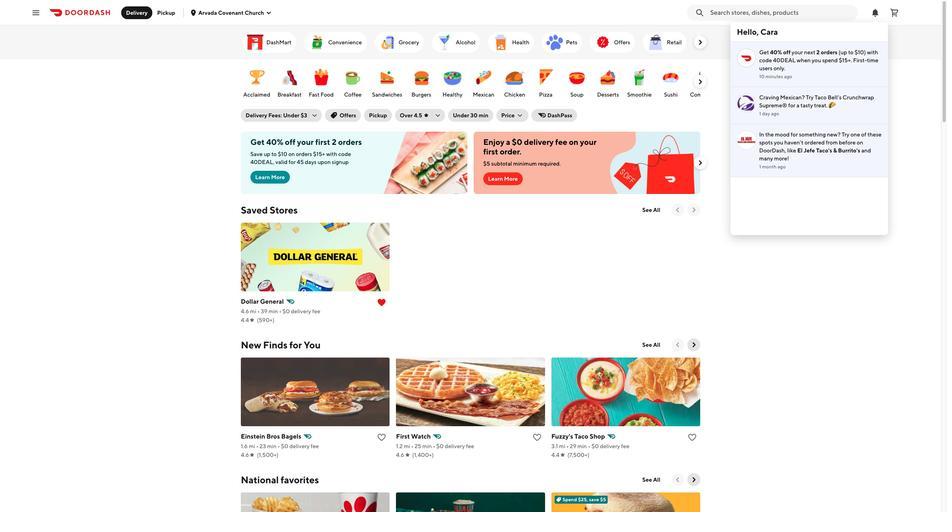 Task type: vqa. For each thing, say whether or not it's contained in the screenshot.
Stores
yes



Task type: locate. For each thing, give the bounding box(es) containing it.
1 1 from the top
[[760, 111, 762, 117]]

1 previous button of carousel image from the top
[[674, 206, 682, 214]]

saved stores
[[241, 204, 298, 216]]

convenience link
[[304, 32, 367, 53]]

click to add this store to your saved list image
[[377, 433, 387, 442], [688, 433, 698, 442]]

food right fast
[[321, 91, 334, 98]]

catering image
[[698, 33, 717, 52]]

orders for get 40% off your first 2 orders
[[338, 137, 362, 146]]

you inside (up to $10) with code 40deal when you spend $15+. first-time users only.
[[812, 57, 822, 63]]

2 vertical spatial all
[[654, 477, 661, 483]]

$0
[[512, 137, 523, 146]]

min right 23
[[267, 443, 277, 449]]

1 horizontal spatial code
[[760, 57, 773, 63]]

off up 40deal
[[784, 49, 791, 55]]

new
[[241, 339, 261, 350]]

previous button of carousel image
[[674, 206, 682, 214], [674, 341, 682, 349]]

$15+.
[[840, 57, 853, 63]]

mi right the 1.2
[[404, 443, 410, 449]]

min right 29
[[578, 443, 587, 449]]

2 vertical spatial see all link
[[638, 473, 666, 486]]

code up users
[[760, 57, 773, 63]]

delivery right $0
[[524, 137, 554, 146]]

subtotal
[[492, 160, 513, 167]]

mi right 3.1
[[560, 443, 566, 449]]

1 horizontal spatial more
[[504, 176, 518, 182]]

to inside save up to $10 on orders $15+ with code 40deal, valid for 45 days upon signup
[[272, 151, 277, 157]]

0 vertical spatial 1
[[760, 111, 762, 117]]

0 horizontal spatial pickup button
[[152, 6, 180, 19]]

10 minutes ago
[[760, 73, 793, 79]]

health image
[[492, 33, 511, 52]]

1 food from the left
[[321, 91, 334, 98]]

1 horizontal spatial $5
[[601, 496, 607, 502]]

fee for first watch
[[466, 443, 475, 449]]

1 next button of carousel image from the top
[[690, 206, 698, 214]]

price
[[502, 112, 515, 119]]

learn more down the 40deal,
[[255, 174, 285, 180]]

3 see all from the top
[[643, 477, 661, 483]]

$25,
[[579, 496, 589, 502]]

upon
[[318, 159, 331, 165]]

with inside (up to $10) with code 40deal when you spend $15+. first-time users only.
[[868, 49, 879, 55]]

1 vertical spatial 2
[[332, 137, 337, 146]]

delivery inside button
[[126, 9, 148, 16]]

4.6 down the 1.2
[[396, 452, 405, 458]]

0 horizontal spatial learn
[[255, 174, 270, 180]]

1 vertical spatial with
[[326, 151, 338, 157]]

0 horizontal spatial get
[[251, 137, 265, 146]]

0 vertical spatial a
[[797, 102, 800, 109]]

next button of carousel image
[[690, 206, 698, 214], [690, 476, 698, 484]]

pets image
[[546, 33, 565, 52]]

2 vertical spatial ago
[[778, 164, 786, 170]]

1 horizontal spatial try
[[842, 131, 850, 138]]

1 vertical spatial ago
[[772, 111, 780, 117]]

$​0 down bagels
[[281, 443, 289, 449]]

pickup right delivery button
[[157, 9, 175, 16]]

all for saved stores
[[654, 207, 661, 213]]

1 left month
[[760, 164, 762, 170]]

$5 left the subtotal
[[484, 160, 491, 167]]

for down mexican?
[[789, 102, 796, 109]]

0 horizontal spatial try
[[807, 94, 814, 101]]

0 vertical spatial code
[[760, 57, 773, 63]]

$​0 down general on the left bottom of the page
[[283, 308, 290, 314]]

code inside save up to $10 on orders $15+ with code 40deal, valid for 45 days upon signup
[[339, 151, 351, 157]]

2 vertical spatial see
[[643, 477, 653, 483]]

delivery down bagels
[[290, 443, 310, 449]]

1 horizontal spatial your
[[581, 137, 597, 146]]

fees:
[[269, 112, 282, 119]]

0 horizontal spatial you
[[775, 139, 784, 146]]

1 horizontal spatial offers
[[615, 39, 631, 45]]

your inside enjoy a $0 delivery fee on your first order.
[[581, 137, 597, 146]]

(up to $10) with code 40deal when you spend $15+. first-time users only.
[[760, 49, 879, 71]]

1 vertical spatial to
[[272, 151, 277, 157]]

click to add this store to your saved list image
[[533, 433, 542, 442]]

your for first
[[297, 137, 314, 146]]

off up $10
[[285, 137, 296, 146]]

something
[[800, 131, 827, 138]]

0 vertical spatial previous button of carousel image
[[674, 206, 682, 214]]

orders up 45
[[296, 151, 312, 157]]

min right 25
[[423, 443, 432, 449]]

0 vertical spatial off
[[784, 49, 791, 55]]

1 vertical spatial see all link
[[638, 338, 666, 351]]

to inside (up to $10) with code 40deal when you spend $15+. first-time users only.
[[849, 49, 854, 55]]

1 horizontal spatial off
[[784, 49, 791, 55]]

pickup down sandwiches
[[369, 112, 387, 119]]

all
[[654, 207, 661, 213], [654, 342, 661, 348], [654, 477, 661, 483]]

$5 right save in the right bottom of the page
[[601, 496, 607, 502]]

(7,500+)
[[568, 452, 590, 458]]

$10
[[278, 151, 287, 157]]

1 vertical spatial taco
[[575, 433, 589, 440]]

min right 30
[[479, 112, 489, 119]]

pickup
[[157, 9, 175, 16], [369, 112, 387, 119]]

$5
[[484, 160, 491, 167], [601, 496, 607, 502]]

offers down coffee
[[340, 112, 356, 119]]

next button of carousel image
[[697, 38, 705, 46], [697, 78, 705, 86], [697, 159, 705, 167], [690, 341, 698, 349]]

2 previous button of carousel image from the top
[[674, 341, 682, 349]]

1 horizontal spatial a
[[797, 102, 800, 109]]

save
[[590, 496, 600, 502]]

• left 23
[[256, 443, 259, 449]]

you down next at right top
[[812, 57, 822, 63]]

mexican?
[[781, 94, 805, 101]]

2 under from the left
[[453, 112, 470, 119]]

mi down dollar
[[250, 308, 256, 314]]

try up "before"
[[842, 131, 850, 138]]

1 horizontal spatial 4.4
[[552, 452, 560, 458]]

food right comfort
[[713, 91, 726, 98]]

1 left day
[[760, 111, 762, 117]]

for inside save up to $10 on orders $15+ with code 40deal, valid for 45 days upon signup
[[289, 159, 296, 165]]

min for fuzzy's taco shop
[[578, 443, 587, 449]]

delivery for fuzzy's taco shop
[[600, 443, 621, 449]]

with up time
[[868, 49, 879, 55]]

delivery down shop
[[600, 443, 621, 449]]

ordered
[[805, 139, 825, 146]]

fast
[[309, 91, 320, 98]]

0 vertical spatial 40%
[[771, 49, 783, 55]]

0 horizontal spatial click to add this store to your saved list image
[[377, 433, 387, 442]]

delivery right 25
[[445, 443, 465, 449]]

saved
[[241, 204, 268, 216]]

1 see all link from the top
[[638, 204, 666, 216]]

1 under from the left
[[283, 112, 300, 119]]

min for einstein bros bagels
[[267, 443, 277, 449]]

with up upon
[[326, 151, 338, 157]]

1 vertical spatial get
[[251, 137, 265, 146]]

•
[[258, 308, 260, 314], [279, 308, 282, 314], [256, 443, 259, 449], [278, 443, 280, 449], [411, 443, 414, 449], [433, 443, 436, 449], [567, 443, 569, 449], [589, 443, 591, 449]]

1 see from the top
[[643, 207, 653, 213]]

1 vertical spatial pickup button
[[364, 109, 392, 122]]

minimum
[[514, 160, 537, 167]]

0 vertical spatial all
[[654, 207, 661, 213]]

0 vertical spatial orders
[[822, 49, 838, 55]]

get
[[760, 49, 770, 55], [251, 137, 265, 146]]

first down enjoy
[[484, 147, 499, 156]]

1 horizontal spatial under
[[453, 112, 470, 119]]

you down mood
[[775, 139, 784, 146]]

learn down the subtotal
[[488, 176, 503, 182]]

church
[[245, 9, 264, 16]]

1 horizontal spatial 40%
[[771, 49, 783, 55]]

ago down supreme®
[[772, 111, 780, 117]]

code up signup
[[339, 151, 351, 157]]

1 vertical spatial a
[[506, 137, 511, 146]]

1 see all from the top
[[643, 207, 661, 213]]

learn more button down the subtotal
[[484, 172, 523, 185]]

days
[[305, 159, 317, 165]]

1 vertical spatial next button of carousel image
[[690, 476, 698, 484]]

2 up signup
[[332, 137, 337, 146]]

grocery image
[[378, 33, 397, 52]]

1 vertical spatial previous button of carousel image
[[674, 341, 682, 349]]

1 vertical spatial delivery
[[246, 112, 267, 119]]

taco's
[[817, 147, 833, 154]]

0 vertical spatial delivery
[[126, 9, 148, 16]]

1 vertical spatial offers
[[340, 112, 356, 119]]

for inside in the mood for something new? try one of these spots you haven't ordered from before on doordash, like
[[791, 131, 799, 138]]

min right 39
[[269, 308, 278, 314]]

$​0 for general
[[283, 308, 290, 314]]

delivery up you on the bottom left of page
[[291, 308, 311, 314]]

fee inside enjoy a $0 delivery fee on your first order.
[[556, 137, 568, 146]]

for up haven't
[[791, 131, 799, 138]]

a left $0
[[506, 137, 511, 146]]

more down the subtotal
[[504, 176, 518, 182]]

taco up "treat."
[[815, 94, 827, 101]]

1 horizontal spatial food
[[713, 91, 726, 98]]

3 see all link from the top
[[638, 473, 666, 486]]

a left tasty
[[797, 102, 800, 109]]

on right $10
[[289, 151, 295, 157]]

see for saved stores
[[643, 207, 653, 213]]

2 see all link from the top
[[638, 338, 666, 351]]

40% up $10
[[267, 137, 284, 146]]

1 vertical spatial see
[[643, 342, 653, 348]]

• left 39
[[258, 308, 260, 314]]

first watch
[[396, 433, 431, 440]]

3 all from the top
[[654, 477, 661, 483]]

0 horizontal spatial under
[[283, 112, 300, 119]]

pickup for pickup button to the top
[[157, 9, 175, 16]]

25
[[415, 443, 422, 449]]

min for first watch
[[423, 443, 432, 449]]

0 vertical spatial offers
[[615, 39, 631, 45]]

orders up spend at right top
[[822, 49, 838, 55]]

get up save
[[251, 137, 265, 146]]

learn down the 40deal,
[[255, 174, 270, 180]]

1 vertical spatial you
[[775, 139, 784, 146]]

first-
[[854, 57, 868, 63]]

ago down only.
[[785, 73, 793, 79]]

1 vertical spatial try
[[842, 131, 850, 138]]

taco up 29
[[575, 433, 589, 440]]

delivery for dollar general
[[291, 308, 311, 314]]

next button of carousel image for national favorites
[[690, 476, 698, 484]]

0 horizontal spatial more
[[271, 174, 285, 180]]

$​0
[[283, 308, 290, 314], [281, 443, 289, 449], [437, 443, 444, 449], [592, 443, 599, 449]]

4.6
[[241, 308, 249, 314], [241, 452, 249, 458], [396, 452, 405, 458]]

save up to $10 on orders $15+ with code 40deal, valid for 45 days upon signup
[[251, 151, 351, 165]]

0 horizontal spatial offers
[[340, 112, 356, 119]]

0 horizontal spatial learn more button
[[251, 171, 290, 184]]

• down "bros"
[[278, 443, 280, 449]]

0 vertical spatial taco
[[815, 94, 827, 101]]

get up users
[[760, 49, 770, 55]]

orders up signup
[[338, 137, 362, 146]]

$15+
[[313, 151, 325, 157]]

1 month ago
[[760, 164, 786, 170]]

off for first
[[285, 137, 296, 146]]

3 see from the top
[[643, 477, 653, 483]]

0 vertical spatial try
[[807, 94, 814, 101]]

4.4 down dollar
[[241, 317, 249, 323]]

1 horizontal spatial learn more button
[[484, 172, 523, 185]]

2 click to add this store to your saved list image from the left
[[688, 433, 698, 442]]

national
[[241, 474, 279, 485]]

delivery
[[524, 137, 554, 146], [291, 308, 311, 314], [290, 443, 310, 449], [445, 443, 465, 449], [600, 443, 621, 449]]

0 horizontal spatial learn more
[[255, 174, 285, 180]]

learn for get 40% off your first 2 orders
[[255, 174, 270, 180]]

of
[[862, 131, 867, 138]]

0 vertical spatial see all link
[[638, 204, 666, 216]]

under left the $3
[[283, 112, 300, 119]]

acclaimed
[[243, 91, 270, 98]]

$​0 for bros
[[281, 443, 289, 449]]

2 see all from the top
[[643, 342, 661, 348]]

1 horizontal spatial delivery
[[246, 112, 267, 119]]

code inside (up to $10) with code 40deal when you spend $15+. first-time users only.
[[760, 57, 773, 63]]

0 vertical spatial to
[[849, 49, 854, 55]]

0 vertical spatial you
[[812, 57, 822, 63]]

0 horizontal spatial off
[[285, 137, 296, 146]]

try up tasty
[[807, 94, 814, 101]]

1 vertical spatial see all
[[643, 342, 661, 348]]

0 horizontal spatial orders
[[296, 151, 312, 157]]

mexican
[[473, 91, 495, 98]]

1 horizontal spatial 2
[[817, 49, 820, 55]]

0 vertical spatial pickup
[[157, 9, 175, 16]]

ago for in the mood for something new? try one of these spots you haven't ordered from before on doordash, like
[[778, 164, 786, 170]]

2 horizontal spatial on
[[857, 139, 864, 146]]

delivery fees: under $3
[[246, 112, 307, 119]]

on down dashpass
[[569, 137, 579, 146]]

2 right next at right top
[[817, 49, 820, 55]]

1 horizontal spatial learn more
[[488, 176, 518, 182]]

$5 subtotal minimum required.
[[484, 160, 561, 167]]

1 vertical spatial code
[[339, 151, 351, 157]]

covenant
[[218, 9, 244, 16]]

39
[[261, 308, 268, 314]]

1 horizontal spatial pickup
[[369, 112, 387, 119]]

learn more button down the 40deal,
[[251, 171, 290, 184]]

4.4 down 3.1
[[552, 452, 560, 458]]

dollar
[[241, 298, 259, 305]]

favorites
[[281, 474, 319, 485]]

over 4.5 button
[[395, 109, 445, 122]]

ago down "more!"
[[778, 164, 786, 170]]

1 vertical spatial orders
[[338, 137, 362, 146]]

try inside "craving mexican? try taco bell's crunchwrap supreme® for a tasty treat. 🌮 1 day ago"
[[807, 94, 814, 101]]

to right '(up'
[[849, 49, 854, 55]]

4.6 down 1.6
[[241, 452, 249, 458]]

doordash,
[[760, 147, 787, 154]]

delivery for first watch
[[445, 443, 465, 449]]

on down of
[[857, 139, 864, 146]]

dashmart
[[267, 39, 292, 45]]

2 horizontal spatial your
[[792, 49, 804, 55]]

1 horizontal spatial orders
[[338, 137, 362, 146]]

convenience image
[[308, 33, 327, 52]]

mi for dollar
[[250, 308, 256, 314]]

your for next
[[792, 49, 804, 55]]

1 horizontal spatial with
[[868, 49, 879, 55]]

1 vertical spatial all
[[654, 342, 661, 348]]

hello, cara
[[738, 27, 779, 36]]

previous button of carousel image for saved stores
[[674, 206, 682, 214]]

on inside enjoy a $0 delivery fee on your first order.
[[569, 137, 579, 146]]

1 horizontal spatial taco
[[815, 94, 827, 101]]

2 1 from the top
[[760, 164, 762, 170]]

pickup button
[[152, 6, 180, 19], [364, 109, 392, 122]]

required.
[[538, 160, 561, 167]]

$​0 down shop
[[592, 443, 599, 449]]

food for fast food
[[321, 91, 334, 98]]

2 horizontal spatial orders
[[822, 49, 838, 55]]

try inside in the mood for something new? try one of these spots you haven't ordered from before on doordash, like
[[842, 131, 850, 138]]

click to add this store to your saved list image for fuzzy's taco shop
[[688, 433, 698, 442]]

1 all from the top
[[654, 207, 661, 213]]

1 vertical spatial first
[[484, 147, 499, 156]]

min
[[479, 112, 489, 119], [269, 308, 278, 314], [267, 443, 277, 449], [423, 443, 432, 449], [578, 443, 587, 449]]

for left 45
[[289, 159, 296, 165]]

orders for get 40% off your next 2 orders
[[822, 49, 838, 55]]

alcohol image
[[435, 33, 455, 52]]

2 for first
[[332, 137, 337, 146]]

delivery for delivery fees: under $3
[[246, 112, 267, 119]]

2 vertical spatial see all
[[643, 477, 661, 483]]

$​0 right 25
[[437, 443, 444, 449]]

fee for dollar general
[[312, 308, 321, 314]]

23
[[260, 443, 266, 449]]

crunchwrap
[[843, 94, 875, 101]]

(590+)
[[257, 317, 275, 323]]

2 food from the left
[[713, 91, 726, 98]]

all for new finds for you
[[654, 342, 661, 348]]

0 horizontal spatial pickup
[[157, 9, 175, 16]]

0 horizontal spatial delivery
[[126, 9, 148, 16]]

0 vertical spatial see
[[643, 207, 653, 213]]

treat.
[[815, 102, 828, 109]]

• left 25
[[411, 443, 414, 449]]

0 vertical spatial ago
[[785, 73, 793, 79]]

sandwiches
[[372, 91, 403, 98]]

signup
[[332, 159, 349, 165]]

1 vertical spatial 1
[[760, 164, 762, 170]]

many
[[760, 155, 774, 162]]

4.6 for first watch
[[396, 452, 405, 458]]

first up $15+ on the left of page
[[316, 137, 331, 146]]

1 horizontal spatial on
[[569, 137, 579, 146]]

4.4 for dollar general
[[241, 317, 249, 323]]

1 click to add this store to your saved list image from the left
[[377, 433, 387, 442]]

2 see from the top
[[643, 342, 653, 348]]

a inside enjoy a $0 delivery fee on your first order.
[[506, 137, 511, 146]]

mood
[[776, 131, 790, 138]]

national favorites
[[241, 474, 319, 485]]

0 horizontal spatial your
[[297, 137, 314, 146]]

notification bell image
[[871, 8, 881, 17]]

to right up
[[272, 151, 277, 157]]

0 horizontal spatial with
[[326, 151, 338, 157]]

on inside save up to $10 on orders $15+ with code 40deal, valid for 45 days upon signup
[[289, 151, 295, 157]]

learn more down the subtotal
[[488, 176, 518, 182]]

2 next button of carousel image from the top
[[690, 476, 698, 484]]

a inside "craving mexican? try taco bell's crunchwrap supreme® for a tasty treat. 🌮 1 day ago"
[[797, 102, 800, 109]]

and
[[862, 147, 872, 154]]

1 horizontal spatial get
[[760, 49, 770, 55]]

0 vertical spatial first
[[316, 137, 331, 146]]

dashpass button
[[532, 109, 578, 122]]

0 horizontal spatial 40%
[[267, 137, 284, 146]]

health link
[[489, 32, 535, 53]]

ago inside "craving mexican? try taco bell's crunchwrap supreme® for a tasty treat. 🌮 1 day ago"
[[772, 111, 780, 117]]

0 vertical spatial see all
[[643, 207, 661, 213]]

0 vertical spatial $5
[[484, 160, 491, 167]]

2 all from the top
[[654, 342, 661, 348]]

for left you on the bottom left of page
[[290, 339, 302, 350]]

2 vertical spatial orders
[[296, 151, 312, 157]]

offers right offers icon
[[615, 39, 631, 45]]

first inside enjoy a $0 delivery fee on your first order.
[[484, 147, 499, 156]]

more down valid
[[271, 174, 285, 180]]

watch
[[411, 433, 431, 440]]

0 horizontal spatial taco
[[575, 433, 589, 440]]

0 vertical spatial with
[[868, 49, 879, 55]]

1 inside "craving mexican? try taco bell's crunchwrap supreme® for a tasty treat. 🌮 1 day ago"
[[760, 111, 762, 117]]

learn more
[[255, 174, 285, 180], [488, 176, 518, 182]]

see for national favorites
[[643, 477, 653, 483]]

1 vertical spatial 4.4
[[552, 452, 560, 458]]

40% up 40deal
[[771, 49, 783, 55]]

4.6 for einstein bros bagels
[[241, 452, 249, 458]]

mi right 1.6
[[249, 443, 255, 449]]

up
[[264, 151, 271, 157]]

spend $25, save $5
[[563, 496, 607, 502]]

40% for get 40% off your first 2 orders
[[267, 137, 284, 146]]

under left 30
[[453, 112, 470, 119]]

1 vertical spatial off
[[285, 137, 296, 146]]



Task type: describe. For each thing, give the bounding box(es) containing it.
time
[[868, 57, 879, 63]]

10
[[760, 73, 765, 79]]

delivery for delivery
[[126, 9, 148, 16]]

bell's
[[828, 94, 842, 101]]

learn more for a
[[488, 176, 518, 182]]

arvada
[[199, 9, 217, 16]]

first
[[396, 433, 410, 440]]

(1,500+)
[[257, 452, 279, 458]]

fee for einstein bros bagels
[[311, 443, 319, 449]]

delivery for einstein bros bagels
[[290, 443, 310, 449]]

$​0 for watch
[[437, 443, 444, 449]]

more!
[[775, 155, 790, 162]]

learn more button for a
[[484, 172, 523, 185]]

learn more for 40%
[[255, 174, 285, 180]]

burgers
[[412, 91, 432, 98]]

dashpass
[[548, 112, 573, 119]]

day
[[763, 111, 771, 117]]

3.1 mi • 29 min • $​0 delivery fee
[[552, 443, 630, 449]]

4.6 down dollar
[[241, 308, 249, 314]]

see for new finds for you
[[643, 342, 653, 348]]

alcohol link
[[432, 32, 481, 53]]

40deal
[[774, 57, 796, 63]]

bagels
[[282, 433, 301, 440]]

delivery button
[[121, 6, 152, 19]]

comfort
[[691, 91, 712, 98]]

retail image
[[647, 33, 666, 52]]

hello,
[[738, 27, 759, 36]]

you inside in the mood for something new? try one of these spots you haven't ordered from before on doordash, like
[[775, 139, 784, 146]]

29
[[570, 443, 577, 449]]

more for a
[[504, 176, 518, 182]]

offers link
[[591, 32, 635, 53]]

minutes
[[766, 73, 784, 79]]

sushi
[[665, 91, 678, 98]]

save
[[251, 151, 263, 157]]

on inside in the mood for something new? try one of these spots you haven't ordered from before on doordash, like
[[857, 139, 864, 146]]

craving
[[760, 94, 780, 101]]

under inside button
[[453, 112, 470, 119]]

ago for get
[[785, 73, 793, 79]]

healthy
[[443, 91, 463, 98]]

previous button of carousel image
[[674, 476, 682, 484]]

with inside save up to $10 on orders $15+ with code 40deal, valid for 45 days upon signup
[[326, 151, 338, 157]]

learn for enjoy a $0 delivery fee on your first order.
[[488, 176, 503, 182]]

orders inside save up to $10 on orders $15+ with code 40deal, valid for 45 days upon signup
[[296, 151, 312, 157]]

0 items, open order cart image
[[890, 8, 900, 17]]

enjoy
[[484, 137, 505, 146]]

• left 29
[[567, 443, 569, 449]]

spend
[[823, 57, 838, 63]]

get for get 40% off your next 2 orders
[[760, 49, 770, 55]]

4.6 mi • 39 min • $​0 delivery fee
[[241, 308, 321, 314]]

30
[[471, 112, 478, 119]]

• down shop
[[589, 443, 591, 449]]

🌮
[[829, 102, 837, 109]]

$​0 for taco
[[592, 443, 599, 449]]

open menu image
[[31, 8, 41, 17]]

get for get 40% off your first 2 orders
[[251, 137, 265, 146]]

taco inside "craving mexican? try taco bell's crunchwrap supreme® for a tasty treat. 🌮 1 day ago"
[[815, 94, 827, 101]]

min for dollar general
[[269, 308, 278, 314]]

40deal,
[[251, 159, 275, 165]]

• up (1,400+)
[[433, 443, 436, 449]]

(up
[[839, 49, 848, 55]]

see all link for national favorites
[[638, 473, 666, 486]]

when
[[797, 57, 811, 63]]

spend
[[563, 496, 578, 502]]

order.
[[500, 147, 522, 156]]

in the mood for something new? try one of these spots you haven't ordered from before on doordash, like
[[760, 131, 882, 154]]

all for national favorites
[[654, 477, 661, 483]]

desserts
[[598, 91, 619, 98]]

fuzzy's
[[552, 433, 574, 440]]

4.4 for fuzzy's taco shop
[[552, 452, 560, 458]]

over
[[400, 112, 413, 119]]

offers inside "button"
[[340, 112, 356, 119]]

Store search: begin typing to search for stores available on DoorDash text field
[[711, 8, 854, 17]]

pets
[[566, 39, 578, 45]]

cara
[[761, 27, 779, 36]]

see all for national favorites
[[643, 477, 661, 483]]

1.6 mi • 23 min • $​0 delivery fee
[[241, 443, 319, 449]]

the
[[766, 131, 775, 138]]

offers button
[[325, 109, 361, 122]]

pizza
[[540, 91, 553, 98]]

next
[[805, 49, 816, 55]]

more for 40%
[[271, 174, 285, 180]]

over 4.5
[[400, 112, 422, 119]]

only.
[[774, 65, 786, 71]]

1 vertical spatial $5
[[601, 496, 607, 502]]

coffee
[[344, 91, 362, 98]]

alcohol
[[456, 39, 476, 45]]

click to remove this store from your saved list image
[[377, 298, 387, 307]]

mi for first
[[404, 443, 410, 449]]

bros
[[267, 433, 280, 440]]

previous button of carousel image for new finds for you
[[674, 341, 682, 349]]

mi for einstein
[[249, 443, 255, 449]]

new finds for you
[[241, 339, 321, 350]]

users
[[760, 65, 773, 71]]

saved stores link
[[241, 204, 298, 216]]

$10)
[[855, 49, 867, 55]]

0 vertical spatial pickup button
[[152, 6, 180, 19]]

0 horizontal spatial first
[[316, 137, 331, 146]]

new finds for you link
[[241, 338, 321, 351]]

tasty
[[801, 102, 814, 109]]

next button of carousel image for saved stores
[[690, 206, 698, 214]]

delivery inside enjoy a $0 delivery fee on your first order.
[[524, 137, 554, 146]]

fee for fuzzy's taco shop
[[622, 443, 630, 449]]

before
[[840, 139, 856, 146]]

see all for saved stores
[[643, 207, 661, 213]]

and many more!
[[760, 147, 872, 162]]

for inside "craving mexican? try taco bell's crunchwrap supreme® for a tasty treat. 🌮 1 day ago"
[[789, 102, 796, 109]]

food for comfort food
[[713, 91, 726, 98]]

acclaimed link
[[242, 63, 272, 100]]

smoothie
[[628, 91, 652, 98]]

jefe
[[804, 147, 816, 154]]

convenience
[[328, 39, 362, 45]]

dashmart image
[[246, 33, 265, 52]]

craving mexican? try taco bell's crunchwrap supreme® for a tasty treat. 🌮 1 day ago
[[760, 94, 875, 117]]

min inside button
[[479, 112, 489, 119]]

$3
[[301, 112, 307, 119]]

40% for get 40% off your next 2 orders
[[771, 49, 783, 55]]

new?
[[828, 131, 841, 138]]

see all link for new finds for you
[[638, 338, 666, 351]]

arvada covenant church
[[199, 9, 264, 16]]

soup
[[571, 91, 584, 98]]

0 horizontal spatial $5
[[484, 160, 491, 167]]

• down general on the left bottom of the page
[[279, 308, 282, 314]]

off for next
[[784, 49, 791, 55]]

see all for new finds for you
[[643, 342, 661, 348]]

pickup for pickup button to the bottom
[[369, 112, 387, 119]]

like
[[788, 147, 797, 154]]

mi for fuzzy's
[[560, 443, 566, 449]]

click to add this store to your saved list image for einstein bros bagels
[[377, 433, 387, 442]]

spots
[[760, 139, 773, 146]]

dashmart link
[[243, 32, 296, 53]]

offers image
[[594, 33, 613, 52]]

learn more button for 40%
[[251, 171, 290, 184]]

1.6
[[241, 443, 248, 449]]

45
[[297, 159, 304, 165]]

grocery link
[[375, 32, 424, 53]]

see all link for saved stores
[[638, 204, 666, 216]]

from
[[827, 139, 838, 146]]

1.2 mi • 25 min • $​0 delivery fee
[[396, 443, 475, 449]]

2 for next
[[817, 49, 820, 55]]

einstein
[[241, 433, 265, 440]]

price button
[[497, 109, 529, 122]]

dollar general
[[241, 298, 284, 305]]



